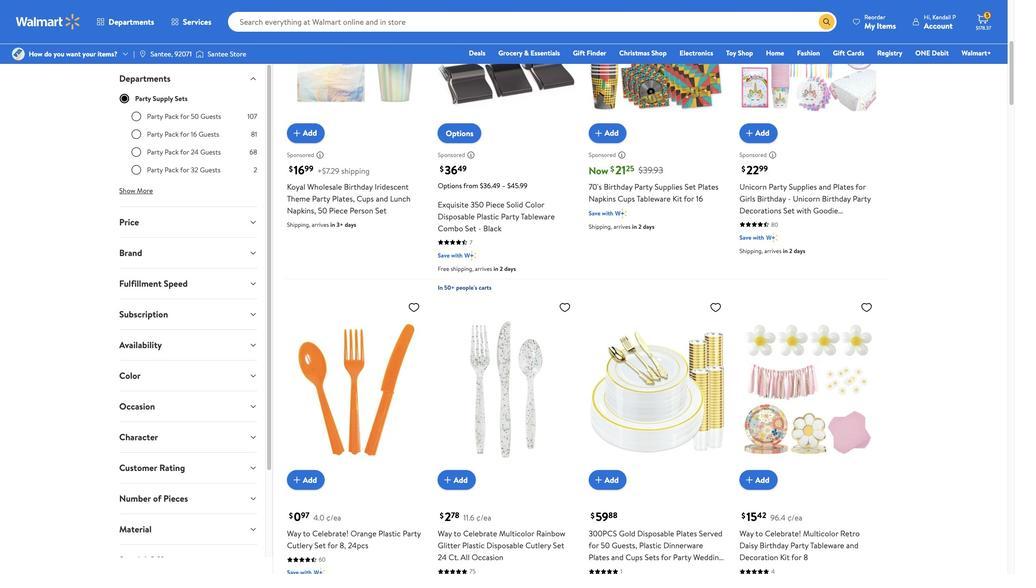 Task type: vqa. For each thing, say whether or not it's contained in the screenshot.
when
no



Task type: locate. For each thing, give the bounding box(es) containing it.
cups for 21
[[618, 193, 635, 204]]

walmart plus image
[[767, 233, 778, 243], [465, 251, 476, 261]]

1 vertical spatial tableware
[[521, 211, 555, 222]]

$ inside $ 2 78 11.6 ¢/ea way to celebrate multicolor rainbow glitter plastic disposable cutlery set 24 ct. all occasion
[[440, 511, 444, 522]]

add up ad disclaimer and feedback icon
[[303, 128, 317, 139]]

birthday up decorations
[[758, 193, 786, 204]]

50+
[[444, 284, 455, 292]]

0 vertical spatial walmart plus image
[[767, 233, 778, 243]]

plastic up black
[[477, 211, 499, 222]]

save down "bags,unicorn"
[[740, 233, 752, 242]]

$ left 22
[[742, 164, 746, 175]]

0 vertical spatial 24
[[191, 147, 199, 157]]

1 vertical spatial color
[[119, 370, 141, 382]]

0 vertical spatial options
[[446, 128, 474, 139]]

price button
[[111, 207, 265, 238]]

1 horizontal spatial add to cart image
[[593, 475, 605, 487]]

one
[[916, 48, 931, 58]]

unicorn up goodie
[[793, 193, 821, 204]]

$ inside '$ 36 49'
[[440, 164, 444, 175]]

party supply sets option group
[[131, 112, 257, 183]]

way inside "$ 0 97 4.0 ¢/ea way to celebrate! orange plastic party cutlery set for 8, 24pcs"
[[287, 529, 301, 540]]

disposable right the gold
[[638, 529, 675, 540]]

2 multicolor from the left
[[804, 529, 839, 540]]

set inside $ 2 78 11.6 ¢/ea way to celebrate multicolor rainbow glitter plastic disposable cutlery set 24 ct. all occasion
[[553, 541, 565, 552]]

with up shipping,
[[451, 251, 463, 260]]

99 up decorations
[[760, 163, 768, 174]]

and
[[819, 181, 832, 192], [376, 193, 388, 204], [847, 541, 859, 552], [612, 553, 624, 563]]

0 horizontal spatial -
[[479, 223, 482, 234]]

cups inside 300pcs gold disposable plates served for 50 guests, plastic dinnerware plates and cups sets for party wedding engagement baby shower holi
[[626, 553, 643, 563]]

cups for 99
[[357, 193, 374, 204]]

brand tab
[[111, 238, 265, 268]]

24 inside $ 2 78 11.6 ¢/ea way to celebrate multicolor rainbow glitter plastic disposable cutlery set 24 ct. all occasion
[[438, 553, 447, 563]]

2 ad disclaimer and feedback image from the left
[[618, 151, 626, 159]]

celebrate! up 8,
[[312, 529, 349, 540]]

2 down 68
[[254, 165, 257, 175]]

16 inside "party supply sets" option group
[[191, 129, 197, 139]]

disposable down exquisite
[[438, 211, 475, 222]]

2 way from the left
[[438, 529, 452, 540]]

1 vertical spatial walmart plus image
[[314, 568, 325, 575]]

shipping, down table
[[740, 247, 763, 255]]

save for the topmost walmart plus image
[[589, 209, 601, 218]]

pack down the supply
[[165, 112, 179, 121]]

1 vertical spatial disposable
[[638, 529, 675, 540]]

color inside "exquisite 350 piece solid color disposable plastic party tableware combo set - black"
[[525, 199, 545, 210]]

birthday inside $ 15 42 96.4 ¢/ea way to celebrate! multicolor retro daisy birthday party tableware and decoration kit for 8
[[760, 541, 789, 552]]

2 horizontal spatial to
[[756, 529, 763, 540]]

santee,
[[151, 49, 173, 59]]

walmart+ link
[[958, 48, 996, 59]]

0 vertical spatial occasion
[[119, 401, 155, 413]]

tableware inside $ 15 42 96.4 ¢/ea way to celebrate! multicolor retro daisy birthday party tableware and decoration kit for 8
[[811, 541, 845, 552]]

sets up party pack for 50 guests
[[175, 94, 188, 104]]

1 pack from the top
[[165, 112, 179, 121]]

1 celebrate! from the left
[[312, 529, 349, 540]]

add to cart image up 97
[[291, 475, 303, 487]]

$ for 59
[[591, 511, 595, 522]]

3 to from the left
[[756, 529, 763, 540]]

add to cart image
[[291, 475, 303, 487], [593, 475, 605, 487], [744, 475, 756, 487]]

set inside unicorn party supplies and plates for girls birthday - unicorn birthday party decorations set with goodie bags,unicorn ring,unicorn bracelet, xl table cloth for creating amazing unicorn theme party
[[784, 205, 795, 216]]

2 down creating
[[790, 247, 793, 255]]

items?
[[98, 49, 118, 59]]

22
[[747, 162, 760, 178]]

1 horizontal spatial way
[[438, 529, 452, 540]]

to down 97
[[303, 529, 311, 540]]

2 left 11.6
[[445, 509, 451, 526]]

to up glitter
[[454, 529, 461, 540]]

santee, 92071
[[151, 49, 192, 59]]

$ inside $ 15 42 96.4 ¢/ea way to celebrate! multicolor retro daisy birthday party tableware and decoration kit for 8
[[742, 511, 746, 522]]

$ for 22
[[742, 164, 746, 175]]

0 horizontal spatial save
[[438, 251, 450, 260]]

people's
[[456, 284, 478, 292]]

to for 15
[[756, 529, 763, 540]]

pack for 16
[[165, 129, 179, 139]]

¢/ea inside $ 15 42 96.4 ¢/ea way to celebrate! multicolor retro daisy birthday party tableware and decoration kit for 8
[[788, 513, 803, 524]]

2 horizontal spatial save with
[[740, 233, 765, 242]]

7
[[470, 238, 473, 247]]

0 horizontal spatial 50
[[191, 112, 199, 121]]

guests up party pack for 16 guests
[[201, 112, 221, 121]]

gift
[[573, 48, 585, 58], [833, 48, 846, 58]]

show more
[[119, 186, 153, 196]]

2 gift from the left
[[833, 48, 846, 58]]

served
[[699, 529, 723, 540]]

birthday
[[344, 181, 373, 192], [604, 181, 633, 192], [758, 193, 786, 204], [822, 193, 851, 204], [760, 541, 789, 552]]

home link
[[762, 48, 789, 59]]

pack for 32
[[165, 165, 179, 175]]

add to cart image right 81
[[291, 127, 303, 139]]

options link
[[438, 123, 482, 143]]

set inside "now $ 21 25 $39.93 70's birthday party supplies set plates napkins cups tableware kit for 16"
[[685, 181, 696, 192]]

shop for christmas shop
[[652, 48, 667, 58]]

1 to from the left
[[303, 529, 311, 540]]

1 sponsored from the left
[[287, 151, 314, 159]]

santee store
[[208, 49, 246, 59]]

tableware
[[637, 193, 671, 204], [521, 211, 555, 222], [811, 541, 845, 552]]

shipping, down the napkins
[[589, 223, 612, 231]]

2 celebrate! from the left
[[765, 529, 802, 540]]

plastic inside "$ 0 97 4.0 ¢/ea way to celebrate! orange plastic party cutlery set for 8, 24pcs"
[[379, 529, 401, 540]]

2 vertical spatial save with
[[438, 251, 463, 260]]

0 vertical spatial departments
[[109, 16, 154, 27]]

1 vertical spatial save with
[[740, 233, 765, 242]]

grocery
[[499, 48, 523, 58]]

0 horizontal spatial theme
[[287, 193, 310, 204]]

character tab
[[111, 423, 265, 453]]

options down 36 at the left
[[438, 181, 462, 191]]

party down solid
[[501, 211, 519, 222]]

arrives down cloth
[[765, 247, 782, 255]]

11.6
[[464, 513, 475, 524]]

2 vertical spatial 16
[[696, 193, 703, 204]]

tableware for $
[[637, 193, 671, 204]]

sponsored for $39.93
[[589, 151, 616, 159]]

1 vertical spatial kit
[[781, 553, 790, 563]]

0 horizontal spatial piece
[[329, 205, 348, 216]]

4 sponsored from the left
[[740, 151, 767, 159]]

2 to from the left
[[454, 529, 461, 540]]

¢/ea right 4.0
[[326, 513, 341, 524]]

3 ad disclaimer and feedback image from the left
[[769, 151, 777, 159]]

1 horizontal spatial  image
[[196, 49, 204, 59]]

celebrate! for 15
[[765, 529, 802, 540]]

2 vertical spatial unicorn
[[740, 241, 767, 252]]

0 vertical spatial kit
[[673, 193, 683, 204]]

one debit link
[[911, 48, 954, 59]]

way inside $ 2 78 11.6 ¢/ea way to celebrate multicolor rainbow glitter plastic disposable cutlery set 24 ct. all occasion
[[438, 529, 452, 540]]

pack down party pack for 16 guests
[[165, 147, 179, 157]]

99 for 16
[[305, 163, 314, 174]]

way down 0
[[287, 529, 301, 540]]

2 sponsored from the left
[[438, 151, 465, 159]]

piece right 350
[[486, 199, 505, 210]]

your
[[82, 49, 96, 59]]

1 vertical spatial -
[[479, 223, 482, 234]]

16 inside $ 16 99 +$7.29 shipping koyal wholesale birthday iridescent theme party plates, cups and lunch napkins, 50 piece person set shipping, arrives in 3+ days
[[294, 162, 305, 178]]

tableware inside "now $ 21 25 $39.93 70's birthday party supplies set plates napkins cups tableware kit for 16"
[[637, 193, 671, 204]]

subscription button
[[111, 300, 265, 330]]

party down creating
[[794, 241, 812, 252]]

None radio
[[131, 112, 141, 121], [131, 165, 141, 175], [131, 112, 141, 121], [131, 165, 141, 175]]

way for 15
[[740, 529, 754, 540]]

multicolor inside $ 2 78 11.6 ¢/ea way to celebrate multicolor rainbow glitter plastic disposable cutlery set 24 ct. all occasion
[[499, 529, 535, 540]]

number
[[119, 493, 151, 505]]

special offers tab
[[111, 545, 265, 575]]

- up ring,unicorn
[[788, 193, 791, 204]]

2 horizontal spatial disposable
[[638, 529, 675, 540]]

1 horizontal spatial piece
[[486, 199, 505, 210]]

1 horizontal spatial 50
[[318, 205, 327, 216]]

do
[[44, 49, 52, 59]]

2 99 from the left
[[760, 163, 768, 174]]

options up 49
[[446, 128, 474, 139]]

0 vertical spatial save
[[589, 209, 601, 218]]

cups inside "now $ 21 25 $39.93 70's birthday party supplies set plates napkins cups tableware kit for 16"
[[618, 193, 635, 204]]

pieces
[[164, 493, 188, 505]]

300pcs gold disposable plates served for 50 guests, plastic dinnerware plates and cups sets for party wedding engagement baby shower holi
[[589, 529, 725, 575]]

occasion inside dropdown button
[[119, 401, 155, 413]]

engagement
[[589, 564, 632, 575]]

options for options
[[446, 128, 474, 139]]

2 horizontal spatial tableware
[[811, 541, 845, 552]]

supplies down $39.93
[[655, 181, 683, 192]]

way to celebrate! orange plastic party cutlery set for 8, 24pcs image
[[287, 297, 424, 483]]

days
[[345, 221, 356, 229], [643, 223, 655, 231], [794, 247, 806, 255], [505, 265, 516, 273]]

save with for walmart plus icon to the left
[[438, 251, 463, 260]]

plastic right orange
[[379, 529, 401, 540]]

more
[[137, 186, 153, 196]]

add up the '21'
[[605, 128, 619, 139]]

5
[[986, 11, 990, 19]]

1 ¢/ea from the left
[[326, 513, 341, 524]]

1 horizontal spatial theme
[[769, 241, 792, 252]]

guests for party pack for 24 guests
[[200, 147, 221, 157]]

disposable inside 300pcs gold disposable plates served for 50 guests, plastic dinnerware plates and cups sets for party wedding engagement baby shower holi
[[638, 529, 675, 540]]

birthday down shipping
[[344, 181, 373, 192]]

and inside unicorn party supplies and plates for girls birthday - unicorn birthday party decorations set with goodie bags,unicorn ring,unicorn bracelet, xl table cloth for creating amazing unicorn theme party
[[819, 181, 832, 192]]

1 horizontal spatial save
[[589, 209, 601, 218]]

debit
[[932, 48, 949, 58]]

celebrate! inside $ 15 42 96.4 ¢/ea way to celebrate! multicolor retro daisy birthday party tableware and decoration kit for 8
[[765, 529, 802, 540]]

add button up 78
[[438, 471, 476, 491]]

2 vertical spatial tableware
[[811, 541, 845, 552]]

2 horizontal spatial way
[[740, 529, 754, 540]]

celebrate
[[463, 529, 497, 540]]

celebrate! inside "$ 0 97 4.0 ¢/ea way to celebrate! orange plastic party cutlery set for 8, 24pcs"
[[312, 529, 349, 540]]

 image left how
[[12, 48, 25, 61]]

way inside $ 15 42 96.4 ¢/ea way to celebrate! multicolor retro daisy birthday party tableware and decoration kit for 8
[[740, 529, 754, 540]]

plastic inside $ 2 78 11.6 ¢/ea way to celebrate multicolor rainbow glitter plastic disposable cutlery set 24 ct. all occasion
[[462, 541, 485, 552]]

2 horizontal spatial ad disclaimer and feedback image
[[769, 151, 777, 159]]

ad disclaimer and feedback image for 22
[[769, 151, 777, 159]]

$ inside $ 59 88
[[591, 511, 595, 522]]

2 horizontal spatial add to cart image
[[744, 475, 756, 487]]

decorations
[[740, 205, 782, 216]]

plastic down "celebrate" at the bottom left of the page
[[462, 541, 485, 552]]

pack for 50
[[165, 112, 179, 121]]

disposable
[[438, 211, 475, 222], [638, 529, 675, 540], [487, 541, 524, 552]]

multicolor for 2
[[499, 529, 535, 540]]

1 vertical spatial 24
[[438, 553, 447, 563]]

0 horizontal spatial ¢/ea
[[326, 513, 341, 524]]

0 vertical spatial -
[[788, 193, 791, 204]]

1 horizontal spatial occasion
[[472, 553, 504, 563]]

42
[[758, 511, 767, 522]]

1 vertical spatial shipping, arrives in 2 days
[[740, 247, 806, 255]]

70's birthday party supplies set plates napkins cups tableware kit for 16 image
[[589, 0, 726, 135]]

with for the rightmost walmart plus icon
[[753, 233, 765, 242]]

16 down party pack for 50 guests
[[191, 129, 197, 139]]

to for 2
[[454, 529, 461, 540]]

cups for disposable
[[626, 553, 643, 563]]

300pcs gold disposable plates served for 50 guests, plastic dinnerware plates and cups sets for party wedding engagement baby shower holiday thanksgiving halloween christmas new year image
[[589, 297, 726, 483]]

0 horizontal spatial save with
[[438, 251, 463, 260]]

christmas
[[620, 48, 650, 58]]

1 vertical spatial save
[[740, 233, 752, 242]]

cutlery inside $ 2 78 11.6 ¢/ea way to celebrate multicolor rainbow glitter plastic disposable cutlery set 24 ct. all occasion
[[526, 541, 551, 552]]

1 cutlery from the left
[[287, 541, 313, 552]]

1 horizontal spatial -
[[788, 193, 791, 204]]

departments up | on the top left of page
[[109, 16, 154, 27]]

1 horizontal spatial shop
[[738, 48, 754, 58]]

special offers button
[[111, 545, 265, 575]]

material
[[119, 524, 152, 536]]

2 horizontal spatial save
[[740, 233, 752, 242]]

1 vertical spatial 16
[[294, 162, 305, 178]]

shipping, arrives in 2 days down cloth
[[740, 247, 806, 255]]

special
[[119, 554, 147, 567]]

multicolor inside $ 15 42 96.4 ¢/ea way to celebrate! multicolor retro daisy birthday party tableware and decoration kit for 8
[[804, 529, 839, 540]]

1 horizontal spatial tableware
[[637, 193, 671, 204]]

way
[[287, 529, 301, 540], [438, 529, 452, 540], [740, 529, 754, 540]]

to inside $ 2 78 11.6 ¢/ea way to celebrate multicolor rainbow glitter plastic disposable cutlery set 24 ct. all occasion
[[454, 529, 461, 540]]

birthday down the '21'
[[604, 181, 633, 192]]

1 horizontal spatial gift
[[833, 48, 846, 58]]

add to cart image
[[291, 127, 303, 139], [593, 127, 605, 139], [744, 127, 756, 139], [442, 475, 454, 487]]

2 add to cart image from the left
[[593, 475, 605, 487]]

occasion inside $ 2 78 11.6 ¢/ea way to celebrate multicolor rainbow glitter plastic disposable cutlery set 24 ct. all occasion
[[472, 553, 504, 563]]

3 pack from the top
[[165, 147, 179, 157]]

0 horizontal spatial  image
[[12, 48, 25, 61]]

and up engagement
[[612, 553, 624, 563]]

ad disclaimer and feedback image for $39.93
[[618, 151, 626, 159]]

departments
[[109, 16, 154, 27], [119, 72, 171, 85]]

celebrate! down 96.4
[[765, 529, 802, 540]]

way up daisy
[[740, 529, 754, 540]]

for
[[180, 112, 189, 121], [180, 129, 189, 139], [180, 147, 189, 157], [180, 165, 189, 175], [856, 181, 866, 192], [684, 193, 694, 204], [780, 229, 791, 240], [328, 541, 338, 552], [589, 541, 599, 552], [661, 553, 672, 563], [792, 553, 802, 563]]

supplies
[[655, 181, 683, 192], [789, 181, 817, 192]]

add to cart image for +$7.29 shipping
[[291, 127, 303, 139]]

2 vertical spatial disposable
[[487, 541, 524, 552]]

¢/ea inside "$ 0 97 4.0 ¢/ea way to celebrate! orange plastic party cutlery set for 8, 24pcs"
[[326, 513, 341, 524]]

$ inside $ 22 99
[[742, 164, 746, 175]]

cups inside $ 16 99 +$7.29 shipping koyal wholesale birthday iridescent theme party plates, cups and lunch napkins, 50 piece person set shipping, arrives in 3+ days
[[357, 193, 374, 204]]

3 ¢/ea from the left
[[788, 513, 803, 524]]

1 horizontal spatial sets
[[645, 553, 660, 563]]

departments button
[[88, 10, 163, 34]]

save with for the rightmost walmart plus icon
[[740, 233, 765, 242]]

96.4
[[771, 513, 786, 524]]

1 vertical spatial sets
[[645, 553, 660, 563]]

1 ad disclaimer and feedback image from the left
[[467, 151, 475, 159]]

subscription tab
[[111, 300, 265, 330]]

and down retro
[[847, 541, 859, 552]]

3 add to cart image from the left
[[744, 475, 756, 487]]

$178.37
[[976, 24, 992, 31]]

unicorn up girls
[[740, 181, 767, 192]]

add to cart image up 22
[[744, 127, 756, 139]]

koyal
[[287, 181, 306, 192]]

99
[[305, 163, 314, 174], [760, 163, 768, 174]]

0 vertical spatial color
[[525, 199, 545, 210]]

party inside "exquisite 350 piece solid color disposable plastic party tableware combo set - black"
[[501, 211, 519, 222]]

0 horizontal spatial kit
[[673, 193, 683, 204]]

$ inside $ 16 99 +$7.29 shipping koyal wholesale birthday iridescent theme party plates, cups and lunch napkins, 50 piece person set shipping, arrives in 3+ days
[[289, 164, 293, 175]]

cards
[[847, 48, 865, 58]]

2 ¢/ea from the left
[[477, 513, 492, 524]]

$ left the '21'
[[611, 164, 615, 175]]

0 horizontal spatial sets
[[175, 94, 188, 104]]

way for 2
[[438, 529, 452, 540]]

toy shop
[[727, 48, 754, 58]]

1 gift from the left
[[573, 48, 585, 58]]

options inside options link
[[446, 128, 474, 139]]

0 horizontal spatial color
[[119, 370, 141, 382]]

color right solid
[[525, 199, 545, 210]]

0 horizontal spatial occasion
[[119, 401, 155, 413]]

1 horizontal spatial multicolor
[[804, 529, 839, 540]]

1 horizontal spatial walmart plus image
[[767, 233, 778, 243]]

exquisite
[[438, 199, 469, 210]]

0 vertical spatial theme
[[287, 193, 310, 204]]

kit inside "now $ 21 25 $39.93 70's birthday party supplies set plates napkins cups tableware kit for 16"
[[673, 193, 683, 204]]

brand
[[119, 247, 142, 259]]

goodie
[[814, 205, 839, 216]]

add to cart image up 15
[[744, 475, 756, 487]]

1 horizontal spatial kit
[[781, 553, 790, 563]]

- inside unicorn party supplies and plates for girls birthday - unicorn birthday party decorations set with goodie bags,unicorn ring,unicorn bracelet, xl table cloth for creating amazing unicorn theme party
[[788, 193, 791, 204]]

3 way from the left
[[740, 529, 754, 540]]

 image
[[139, 50, 147, 58]]

¢/ea right 11.6
[[477, 513, 492, 524]]

pack down party pack for 24 guests
[[165, 165, 179, 175]]

walmart plus image down the napkins
[[616, 209, 627, 219]]

number of pieces tab
[[111, 484, 265, 514]]

walmart plus image
[[616, 209, 627, 219], [314, 568, 325, 575]]

to inside $ 15 42 96.4 ¢/ea way to celebrate! multicolor retro daisy birthday party tableware and decoration kit for 8
[[756, 529, 763, 540]]

ad disclaimer and feedback image for 36
[[467, 151, 475, 159]]

ad disclaimer and feedback image
[[467, 151, 475, 159], [618, 151, 626, 159], [769, 151, 777, 159]]

2 cutlery from the left
[[526, 541, 551, 552]]

with inside unicorn party supplies and plates for girls birthday - unicorn birthday party decorations set with goodie bags,unicorn ring,unicorn bracelet, xl table cloth for creating amazing unicorn theme party
[[797, 205, 812, 216]]

- left black
[[479, 223, 482, 234]]

2 supplies from the left
[[789, 181, 817, 192]]

1 vertical spatial departments
[[119, 72, 171, 85]]

departments inside dropdown button
[[119, 72, 171, 85]]

1 shop from the left
[[652, 48, 667, 58]]

unicorn down table
[[740, 241, 767, 252]]

1 horizontal spatial cutlery
[[526, 541, 551, 552]]

0 vertical spatial save with
[[589, 209, 614, 218]]

50 down 300pcs
[[601, 541, 610, 552]]

with for the topmost walmart plus image
[[602, 209, 614, 218]]

50
[[191, 112, 199, 121], [318, 205, 327, 216], [601, 541, 610, 552]]

party inside 300pcs gold disposable plates served for 50 guests, plastic dinnerware plates and cups sets for party wedding engagement baby shower holi
[[673, 553, 692, 563]]

gift finder
[[573, 48, 607, 58]]

99 inside $ 16 99 +$7.29 shipping koyal wholesale birthday iridescent theme party plates, cups and lunch napkins, 50 piece person set shipping, arrives in 3+ days
[[305, 163, 314, 174]]

0 horizontal spatial add to cart image
[[291, 475, 303, 487]]

0 horizontal spatial celebrate!
[[312, 529, 349, 540]]

3 sponsored from the left
[[589, 151, 616, 159]]

add to favorites list, way to celebrate! multicolor retro daisy birthday party tableware and decoration kit for 8 image
[[861, 301, 873, 314]]

1 multicolor from the left
[[499, 529, 535, 540]]

1 horizontal spatial shipping,
[[589, 223, 612, 231]]

2 inside "party supply sets" option group
[[254, 165, 257, 175]]

kendall
[[933, 13, 952, 21]]

0 horizontal spatial cutlery
[[287, 541, 313, 552]]

number of pieces
[[119, 493, 188, 505]]

supplies up goodie
[[789, 181, 817, 192]]

guests right the 32
[[200, 165, 221, 175]]

arrives left the '3+'
[[312, 221, 329, 229]]

sponsored left ad disclaimer and feedback icon
[[287, 151, 314, 159]]

cutlery down 0
[[287, 541, 313, 552]]

disposable inside $ 2 78 11.6 ¢/ea way to celebrate multicolor rainbow glitter plastic disposable cutlery set 24 ct. all occasion
[[487, 541, 524, 552]]

koyal wholesale birthday iridescent theme party plates, cups and lunch napkins, 50 piece person set image
[[287, 0, 424, 135]]

0 horizontal spatial ad disclaimer and feedback image
[[467, 151, 475, 159]]

gift left "finder"
[[573, 48, 585, 58]]

with down the napkins
[[602, 209, 614, 218]]

0 horizontal spatial shipping, arrives in 2 days
[[589, 223, 655, 231]]

add button up 42 on the bottom right of page
[[740, 471, 778, 491]]

options for options from $36.49 – $45.99
[[438, 181, 462, 191]]

99 for 22
[[760, 163, 768, 174]]

0 horizontal spatial tableware
[[521, 211, 555, 222]]

party down $39.93
[[635, 181, 653, 192]]

party inside $ 16 99 +$7.29 shipping koyal wholesale birthday iridescent theme party plates, cups and lunch napkins, 50 piece person set shipping, arrives in 3+ days
[[312, 193, 330, 204]]

save with down the napkins
[[589, 209, 614, 218]]

0 vertical spatial shipping, arrives in 2 days
[[589, 223, 655, 231]]

party down dinnerware
[[673, 553, 692, 563]]

shop right christmas
[[652, 48, 667, 58]]

party inside $ 15 42 96.4 ¢/ea way to celebrate! multicolor retro daisy birthday party tableware and decoration kit for 8
[[791, 541, 809, 552]]

¢/ea for 15
[[788, 513, 803, 524]]

party up 8
[[791, 541, 809, 552]]

2 vertical spatial 50
[[601, 541, 610, 552]]

0 vertical spatial 16
[[191, 129, 197, 139]]

color down availability
[[119, 370, 141, 382]]

pack up party pack for 24 guests
[[165, 129, 179, 139]]

25
[[626, 163, 635, 174]]

shipping, inside $ 16 99 +$7.29 shipping koyal wholesale birthday iridescent theme party plates, cups and lunch napkins, 50 piece person set shipping, arrives in 3+ days
[[287, 221, 311, 229]]

save with for the topmost walmart plus image
[[589, 209, 614, 218]]

want
[[66, 49, 81, 59]]

None radio
[[131, 129, 141, 139], [131, 147, 141, 157], [131, 129, 141, 139], [131, 147, 141, 157]]

- inside "exquisite 350 piece solid color disposable plastic party tableware combo set - black"
[[479, 223, 482, 234]]

$ for koyal wholesale birthday iridescent theme party plates, cups and lunch napkins, 50 piece person set
[[289, 164, 293, 175]]

Party Supply Sets radio
[[119, 94, 129, 104]]

save for walmart plus icon to the left
[[438, 251, 450, 260]]

guests down party pack for 50 guests
[[199, 129, 219, 139]]

1 horizontal spatial supplies
[[789, 181, 817, 192]]

pack
[[165, 112, 179, 121], [165, 129, 179, 139], [165, 147, 179, 157], [165, 165, 179, 175]]

49
[[458, 163, 467, 174]]

party up party pack for 24 guests
[[147, 129, 163, 139]]

to inside "$ 0 97 4.0 ¢/ea way to celebrate! orange plastic party cutlery set for 8, 24pcs"
[[303, 529, 311, 540]]

2 shop from the left
[[738, 48, 754, 58]]

occasion right 'all' in the left bottom of the page
[[472, 553, 504, 563]]

wholesale
[[307, 181, 342, 192]]

2 pack from the top
[[165, 129, 179, 139]]

with down "bags,unicorn"
[[753, 233, 765, 242]]

piece down the plates,
[[329, 205, 348, 216]]

0 horizontal spatial supplies
[[655, 181, 683, 192]]

1 horizontal spatial 16
[[294, 162, 305, 178]]

1 99 from the left
[[305, 163, 314, 174]]

my
[[865, 20, 875, 31]]

sponsored up now
[[589, 151, 616, 159]]

1 horizontal spatial 99
[[760, 163, 768, 174]]

to
[[303, 529, 311, 540], [454, 529, 461, 540], [756, 529, 763, 540]]

occasion up the character
[[119, 401, 155, 413]]

2 vertical spatial save
[[438, 251, 450, 260]]

items
[[877, 20, 897, 31]]

availability button
[[111, 330, 265, 361]]

5 $178.37
[[976, 11, 992, 31]]

4 pack from the top
[[165, 165, 179, 175]]

cutlery
[[287, 541, 313, 552], [526, 541, 551, 552]]

1 horizontal spatial disposable
[[487, 541, 524, 552]]

1 supplies from the left
[[655, 181, 683, 192]]

way for 0
[[287, 529, 301, 540]]

0 vertical spatial 50
[[191, 112, 199, 121]]

0 vertical spatial sets
[[175, 94, 188, 104]]

gift cards
[[833, 48, 865, 58]]

arrives inside $ 16 99 +$7.29 shipping koyal wholesale birthday iridescent theme party plates, cups and lunch napkins, 50 piece person set shipping, arrives in 3+ days
[[312, 221, 329, 229]]

1 horizontal spatial ¢/ea
[[477, 513, 492, 524]]

¢/ea inside $ 2 78 11.6 ¢/ea way to celebrate multicolor rainbow glitter plastic disposable cutlery set 24 ct. all occasion
[[477, 513, 492, 524]]

guests for party pack for 32 guests
[[200, 165, 221, 175]]

24 up the 32
[[191, 147, 199, 157]]

guests,
[[612, 541, 638, 552]]

0 vertical spatial tableware
[[637, 193, 671, 204]]

save down the napkins
[[589, 209, 601, 218]]

0 horizontal spatial gift
[[573, 48, 585, 58]]

add button up ad disclaimer and feedback icon
[[287, 123, 325, 143]]

2 horizontal spatial shipping,
[[740, 247, 763, 255]]

search icon image
[[823, 18, 831, 26]]

1 vertical spatial walmart plus image
[[465, 251, 476, 261]]

add to cart image up 59
[[593, 475, 605, 487]]

0 horizontal spatial 16
[[191, 129, 197, 139]]

0 horizontal spatial 99
[[305, 163, 314, 174]]

0 horizontal spatial disposable
[[438, 211, 475, 222]]

cups up baby
[[626, 553, 643, 563]]

$45.99
[[508, 181, 528, 191]]

customer
[[119, 462, 157, 475]]

 image right 92071
[[196, 49, 204, 59]]

99 inside $ 22 99
[[760, 163, 768, 174]]

material tab
[[111, 515, 265, 545]]

1 horizontal spatial celebrate!
[[765, 529, 802, 540]]

1 horizontal spatial to
[[454, 529, 461, 540]]

multicolor left rainbow
[[499, 529, 535, 540]]

24 inside "party supply sets" option group
[[191, 147, 199, 157]]

1 add to cart image from the left
[[291, 475, 303, 487]]

 image
[[12, 48, 25, 61], [196, 49, 204, 59]]

shipping, arrives in 2 days
[[589, 223, 655, 231], [740, 247, 806, 255]]

plastic up baby
[[639, 541, 662, 552]]

multicolor up 8
[[804, 529, 839, 540]]

add up 42 on the bottom right of page
[[756, 475, 770, 486]]

theme down koyal
[[287, 193, 310, 204]]

1 horizontal spatial walmart plus image
[[616, 209, 627, 219]]

1 way from the left
[[287, 529, 301, 540]]

set inside $ 16 99 +$7.29 shipping koyal wholesale birthday iridescent theme party plates, cups and lunch napkins, 50 piece person set shipping, arrives in 3+ days
[[375, 205, 387, 216]]



Task type: describe. For each thing, give the bounding box(es) containing it.
show more button
[[111, 183, 161, 199]]

Search search field
[[228, 12, 837, 32]]

departments inside popup button
[[109, 16, 154, 27]]

toy
[[727, 48, 737, 58]]

celebrate! for 0
[[312, 529, 349, 540]]

piece inside "exquisite 350 piece solid color disposable plastic party tableware combo set - black"
[[486, 199, 505, 210]]

set inside "exquisite 350 piece solid color disposable plastic party tableware combo set - black"
[[465, 223, 477, 234]]

add button up 88
[[589, 471, 627, 491]]

birthday inside $ 16 99 +$7.29 shipping koyal wholesale birthday iridescent theme party plates, cups and lunch napkins, 50 piece person set shipping, arrives in 3+ days
[[344, 181, 373, 192]]

occasion tab
[[111, 392, 265, 422]]

80
[[772, 221, 779, 229]]

iridescent
[[375, 181, 409, 192]]

offers
[[149, 554, 175, 567]]

arrives down the napkins
[[614, 223, 631, 231]]

party up decorations
[[769, 181, 787, 192]]

party up more
[[147, 165, 163, 175]]

78
[[451, 511, 460, 522]]

availability
[[119, 339, 162, 352]]

tableware for 15
[[811, 541, 845, 552]]

reorder
[[865, 13, 886, 21]]

$ inside "now $ 21 25 $39.93 70's birthday party supplies set plates napkins cups tableware kit for 16"
[[611, 164, 615, 175]]

account
[[924, 20, 953, 31]]

way to celebrate! multicolor retro daisy birthday party tableware and decoration kit for 8 image
[[740, 297, 877, 483]]

hi, kendall p account
[[924, 13, 957, 31]]

daisy
[[740, 541, 758, 552]]

88
[[609, 511, 618, 522]]

fulfillment speed tab
[[111, 269, 265, 299]]

fulfillment speed button
[[111, 269, 265, 299]]

glitter
[[438, 541, 461, 552]]

kit inside $ 15 42 96.4 ¢/ea way to celebrate! multicolor retro daisy birthday party tableware and decoration kit for 8
[[781, 553, 790, 563]]

add up 78
[[454, 475, 468, 486]]

50 inside $ 16 99 +$7.29 shipping koyal wholesale birthday iridescent theme party plates, cups and lunch napkins, 50 piece person set shipping, arrives in 3+ days
[[318, 205, 327, 216]]

store
[[230, 49, 246, 59]]

50 inside 300pcs gold disposable plates served for 50 guests, plastic dinnerware plates and cups sets for party wedding engagement baby shower holi
[[601, 541, 610, 552]]

and inside $ 15 42 96.4 ¢/ea way to celebrate! multicolor retro daisy birthday party tableware and decoration kit for 8
[[847, 541, 859, 552]]

tableware inside "exquisite 350 piece solid color disposable plastic party tableware combo set - black"
[[521, 211, 555, 222]]

save for the rightmost walmart plus icon
[[740, 233, 752, 242]]

character button
[[111, 423, 265, 453]]

departments tab
[[111, 63, 265, 94]]

party down party pack for 16 guests
[[147, 147, 163, 157]]

exquisite 350 piece solid color disposable plastic party tableware combo set - black image
[[438, 0, 575, 135]]

and inside 300pcs gold disposable plates served for 50 guests, plastic dinnerware plates and cups sets for party wedding engagement baby shower holi
[[612, 553, 624, 563]]

orange
[[351, 529, 377, 540]]

 image for santee store
[[196, 49, 204, 59]]

8,
[[340, 541, 346, 552]]

grocery & essentials
[[499, 48, 560, 58]]

theme inside unicorn party supplies and plates for girls birthday - unicorn birthday party decorations set with goodie bags,unicorn ring,unicorn bracelet, xl table cloth for creating amazing unicorn theme party
[[769, 241, 792, 252]]

fashion link
[[793, 48, 825, 59]]

plates inside unicorn party supplies and plates for girls birthday - unicorn birthday party decorations set with goodie bags,unicorn ring,unicorn bracelet, xl table cloth for creating amazing unicorn theme party
[[834, 181, 854, 192]]

piece inside $ 16 99 +$7.29 shipping koyal wholesale birthday iridescent theme party plates, cups and lunch napkins, 50 piece person set shipping, arrives in 3+ days
[[329, 205, 348, 216]]

60
[[319, 556, 326, 564]]

how
[[29, 49, 43, 59]]

ad disclaimer and feedback image
[[316, 151, 324, 159]]

add up 88
[[605, 475, 619, 486]]

hi,
[[924, 13, 932, 21]]

gift for gift finder
[[573, 48, 585, 58]]

add up $ 22 99
[[756, 128, 770, 139]]

1 vertical spatial unicorn
[[793, 193, 821, 204]]

add up 97
[[303, 475, 317, 486]]

walmart image
[[16, 14, 80, 30]]

pack for 24
[[165, 147, 179, 157]]

for inside "now $ 21 25 $39.93 70's birthday party supplies set plates napkins cups tableware kit for 16"
[[684, 193, 694, 204]]

bags,unicorn
[[740, 217, 785, 228]]

for inside $ 15 42 96.4 ¢/ea way to celebrate! multicolor retro daisy birthday party tableware and decoration kit for 8
[[792, 553, 802, 563]]

deals link
[[465, 48, 490, 59]]

customer rating tab
[[111, 453, 265, 484]]

now $ 21 25 $39.93 70's birthday party supplies set plates napkins cups tableware kit for 16
[[589, 162, 719, 204]]

party pack for 16 guests
[[147, 129, 219, 139]]

add to favorites list, way to celebrate multicolor rainbow glitter plastic disposable cutlery set 24 ct. all occasion image
[[559, 301, 571, 314]]

Walmart Site-Wide search field
[[228, 12, 837, 32]]

cutlery inside "$ 0 97 4.0 ¢/ea way to celebrate! orange plastic party cutlery set for 8, 24pcs"
[[287, 541, 313, 552]]

ring,unicorn
[[787, 217, 831, 228]]

supply
[[153, 94, 173, 104]]

color button
[[111, 361, 265, 391]]

special offers
[[119, 554, 175, 567]]

fulfillment
[[119, 278, 162, 290]]

girls
[[740, 193, 756, 204]]

decoration
[[740, 553, 779, 563]]

add button up $ 22 99
[[740, 123, 778, 143]]

carts
[[479, 284, 492, 292]]

way to celebrate multicolor rainbow glitter plastic disposable cutlery set 24 ct. all occasion image
[[438, 297, 575, 483]]

add to favorites list, way to celebrate! orange plastic party cutlery set for 8, 24pcs image
[[408, 301, 420, 314]]

8
[[804, 553, 808, 563]]

16 inside "now $ 21 25 $39.93 70's birthday party supplies set plates napkins cups tableware kit for 16"
[[696, 193, 703, 204]]

arrives up carts
[[475, 265, 492, 273]]

sponsored for +$7.29 shipping
[[287, 151, 314, 159]]

napkins
[[589, 193, 616, 204]]

gift finder link
[[569, 48, 611, 59]]

0 horizontal spatial walmart plus image
[[314, 568, 325, 575]]

bracelet,
[[833, 217, 864, 228]]

unicorn party supplies and plates for girls birthday - unicorn birthday party decorations set with goodie bags,unicorn ring,unicorn bracelet, xl table cloth for creating amazing unicorn theme party
[[740, 181, 874, 252]]

unicorn party supplies and plates for girls birthday - unicorn birthday party decorations set with goodie bags,unicorn ring,unicorn bracelet, xl table cloth for creating amazing unicorn theme party image
[[740, 0, 877, 135]]

0 horizontal spatial walmart plus image
[[465, 251, 476, 261]]

registry link
[[873, 48, 907, 59]]

add to cart image for 4.0 ¢/ea
[[291, 475, 303, 487]]

$ 2 78 11.6 ¢/ea way to celebrate multicolor rainbow glitter plastic disposable cutlery set 24 ct. all occasion
[[438, 509, 566, 563]]

occasion button
[[111, 392, 265, 422]]

$39.93
[[639, 164, 664, 177]]

$ for way to celebrate! multicolor retro daisy birthday party tableware and decoration kit for 8
[[742, 511, 746, 522]]

plastic inside "exquisite 350 piece solid color disposable plastic party tableware combo set - black"
[[477, 211, 499, 222]]

napkins,
[[287, 205, 316, 216]]

party pack for 32 guests
[[147, 165, 221, 175]]

birthday inside "now $ 21 25 $39.93 70's birthday party supplies set plates napkins cups tableware kit for 16"
[[604, 181, 633, 192]]

$ inside "$ 0 97 4.0 ¢/ea way to celebrate! orange plastic party cutlery set for 8, 24pcs"
[[289, 511, 293, 522]]

shipping
[[341, 165, 370, 176]]

for inside "$ 0 97 4.0 ¢/ea way to celebrate! orange plastic party cutlery set for 8, 24pcs"
[[328, 541, 338, 552]]

add to cart image for $39.93
[[593, 127, 605, 139]]

shipping,
[[451, 265, 474, 273]]

dinnerware
[[664, 541, 704, 552]]

electronics link
[[675, 48, 718, 59]]

sponsored for 36
[[438, 151, 465, 159]]

¢/ea for 0
[[326, 513, 341, 524]]

add to cart image for 22
[[744, 127, 756, 139]]

number of pieces button
[[111, 484, 265, 514]]

you
[[54, 49, 64, 59]]

baby
[[634, 564, 651, 575]]

toy shop link
[[722, 48, 758, 59]]

with for walmart plus icon to the left
[[451, 251, 463, 260]]

services button
[[163, 10, 220, 34]]

days inside $ 16 99 +$7.29 shipping koyal wholesale birthday iridescent theme party plates, cups and lunch napkins, 50 piece person set shipping, arrives in 3+ days
[[345, 221, 356, 229]]

material button
[[111, 515, 265, 545]]

add to favorites list, 300pcs gold disposable plates served for 50 guests, plastic dinnerware plates and cups sets for party wedding engagement baby shower holiday thanksgiving halloween christmas new year image
[[710, 301, 722, 314]]

party down "party supply sets"
[[147, 112, 163, 121]]

all
[[461, 553, 470, 563]]

theme inside $ 16 99 +$7.29 shipping koyal wholesale birthday iridescent theme party plates, cups and lunch napkins, 50 piece person set shipping, arrives in 3+ days
[[287, 193, 310, 204]]

supplies inside unicorn party supplies and plates for girls birthday - unicorn birthday party decorations set with goodie bags,unicorn ring,unicorn bracelet, xl table cloth for creating amazing unicorn theme party
[[789, 181, 817, 192]]

$ 22 99
[[742, 162, 768, 178]]

deals
[[469, 48, 486, 58]]

300pcs
[[589, 529, 617, 540]]

party inside "$ 0 97 4.0 ¢/ea way to celebrate! orange plastic party cutlery set for 8, 24pcs"
[[403, 529, 421, 540]]

plates inside "now $ 21 25 $39.93 70's birthday party supplies set plates napkins cups tableware kit for 16"
[[698, 181, 719, 192]]

in right shipping,
[[494, 265, 499, 273]]

in down "now $ 21 25 $39.93 70's birthday party supplies set plates napkins cups tableware kit for 16"
[[632, 223, 637, 231]]

rainbow
[[537, 529, 566, 540]]

to for 0
[[303, 529, 311, 540]]

price
[[119, 216, 139, 229]]

party up 'xl'
[[853, 193, 871, 204]]

1 horizontal spatial shipping, arrives in 2 days
[[740, 247, 806, 255]]

free shipping, arrives in 2 days
[[438, 265, 516, 273]]

guests for party pack for 16 guests
[[199, 129, 219, 139]]

92071
[[175, 49, 192, 59]]

–
[[502, 181, 506, 191]]

plastic inside 300pcs gold disposable plates served for 50 guests, plastic dinnerware plates and cups sets for party wedding engagement baby shower holi
[[639, 541, 662, 552]]

2 inside $ 2 78 11.6 ¢/ea way to celebrate multicolor rainbow glitter plastic disposable cutlery set 24 ct. all occasion
[[445, 509, 451, 526]]

solid
[[507, 199, 523, 210]]

party inside "now $ 21 25 $39.93 70's birthday party supplies set plates napkins cups tableware kit for 16"
[[635, 181, 653, 192]]

party right party supply sets option
[[135, 94, 151, 104]]

$ for 36
[[440, 164, 444, 175]]

$ 36 49
[[440, 162, 467, 178]]

sponsored for 22
[[740, 151, 767, 159]]

color tab
[[111, 361, 265, 391]]

shop for toy shop
[[738, 48, 754, 58]]

guests for party pack for 50 guests
[[201, 112, 221, 121]]

gift for gift cards
[[833, 48, 846, 58]]

and inside $ 16 99 +$7.29 shipping koyal wholesale birthday iridescent theme party plates, cups and lunch napkins, 50 piece person set shipping, arrives in 3+ days
[[376, 193, 388, 204]]

supplies inside "now $ 21 25 $39.93 70's birthday party supplies set plates napkins cups tableware kit for 16"
[[655, 181, 683, 192]]

party supply sets
[[135, 94, 188, 104]]

black
[[483, 223, 502, 234]]

 image for how do you want your items?
[[12, 48, 25, 61]]

add to cart image up 78
[[442, 475, 454, 487]]

departments button
[[111, 63, 265, 94]]

walmart+
[[962, 48, 992, 58]]

2 down "now $ 21 25 $39.93 70's birthday party supplies set plates napkins cups tableware kit for 16"
[[639, 223, 642, 231]]

color inside dropdown button
[[119, 370, 141, 382]]

price tab
[[111, 207, 265, 238]]

set inside "$ 0 97 4.0 ¢/ea way to celebrate! orange plastic party cutlery set for 8, 24pcs"
[[315, 541, 326, 552]]

2 right shipping,
[[500, 265, 503, 273]]

table
[[740, 229, 758, 240]]

0 vertical spatial unicorn
[[740, 181, 767, 192]]

one debit
[[916, 48, 949, 58]]

add to cart image for 59
[[593, 475, 605, 487]]

in inside $ 16 99 +$7.29 shipping koyal wholesale birthday iridescent theme party plates, cups and lunch napkins, 50 piece person set shipping, arrives in 3+ days
[[331, 221, 335, 229]]

in down ring,unicorn
[[783, 247, 788, 255]]

add button up 97
[[287, 471, 325, 491]]

disposable inside "exquisite 350 piece solid color disposable plastic party tableware combo set - black"
[[438, 211, 475, 222]]

availability tab
[[111, 330, 265, 361]]

from
[[464, 181, 478, 191]]

$ for way to celebrate multicolor rainbow glitter plastic disposable cutlery set 24 ct. all occasion
[[440, 511, 444, 522]]

rating
[[159, 462, 185, 475]]

birthday up goodie
[[822, 193, 851, 204]]

50 inside "party supply sets" option group
[[191, 112, 199, 121]]

gold
[[619, 529, 636, 540]]

¢/ea for 2
[[477, 513, 492, 524]]

add to cart image for 96.4 ¢/ea
[[744, 475, 756, 487]]

now
[[589, 164, 609, 177]]

0 vertical spatial walmart plus image
[[616, 209, 627, 219]]

services
[[183, 16, 212, 27]]

shower
[[653, 564, 678, 575]]

multicolor for 15
[[804, 529, 839, 540]]

70's
[[589, 181, 602, 192]]

|
[[133, 49, 135, 59]]

add button up now
[[589, 123, 627, 143]]

sets inside 300pcs gold disposable plates served for 50 guests, plastic dinnerware plates and cups sets for party wedding engagement baby shower holi
[[645, 553, 660, 563]]

0
[[294, 509, 301, 526]]

registry
[[878, 48, 903, 58]]



